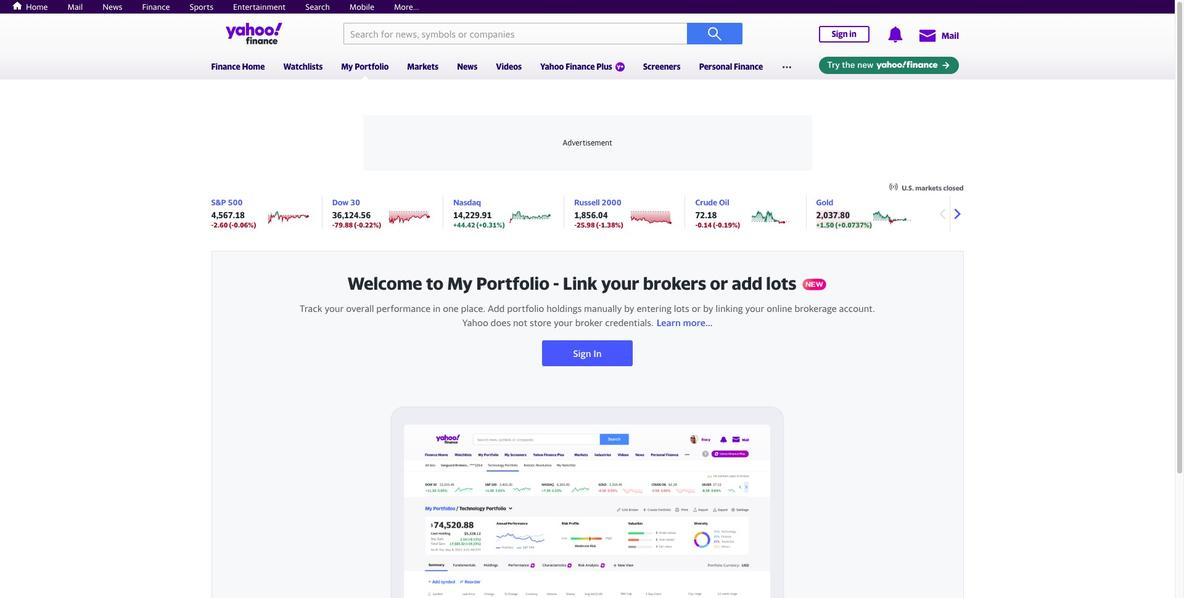 Task type: describe. For each thing, give the bounding box(es) containing it.
your left online
[[745, 303, 764, 314]]

dow
[[332, 197, 349, 207]]

store
[[530, 317, 551, 328]]

brokers
[[643, 273, 706, 294]]

(- for 1,856.04
[[596, 221, 601, 229]]

or inside track your overall performance in one place. add portfolio holdings manually by entering lots or by linking your online brokerage account. yahoo does not store your broker credentials. learn more …
[[692, 303, 701, 314]]

personal
[[699, 62, 732, 72]]

does
[[491, 317, 511, 328]]

search image
[[707, 26, 722, 41]]

nasdaq link
[[453, 197, 481, 207]]

gold link
[[816, 197, 833, 207]]

yahoo finance plus link
[[540, 54, 625, 80]]

linking
[[716, 303, 743, 314]]

1.38%)
[[601, 221, 623, 229]]

previous image
[[933, 205, 951, 223]]

4,567.18
[[211, 210, 245, 220]]

0 vertical spatial mail link
[[68, 2, 83, 12]]

portfolio
[[507, 303, 544, 314]]

news for news link to the left
[[103, 2, 122, 12]]

(- for 36,124.56
[[354, 221, 359, 229]]

in inside track your overall performance in one place. add portfolio holdings manually by entering lots or by linking your online brokerage account. yahoo does not store your broker credentials. learn more …
[[433, 303, 441, 314]]

more...
[[394, 2, 419, 12]]

markets
[[407, 62, 439, 72]]

sign in
[[573, 348, 602, 359]]

place.
[[461, 303, 485, 314]]

finance home
[[211, 62, 265, 72]]

0 vertical spatial or
[[710, 273, 728, 294]]

…
[[705, 317, 713, 328]]

+44.42
[[453, 221, 475, 229]]

0 vertical spatial portfolio
[[355, 62, 389, 72]]

- for 36,124.56
[[332, 221, 335, 229]]

gold
[[816, 197, 833, 207]]

in
[[593, 348, 602, 359]]

(+0.31%)
[[476, 221, 505, 229]]

crude
[[695, 197, 717, 207]]

search link
[[305, 2, 330, 12]]

1 horizontal spatial yahoo
[[540, 62, 564, 72]]

more
[[683, 317, 705, 328]]

79.88
[[335, 221, 353, 229]]

s&p 500 link
[[211, 197, 243, 207]]

russell 2000 link
[[574, 197, 621, 207]]

personal finance
[[699, 62, 763, 72]]

add
[[732, 273, 762, 294]]

your right track
[[325, 303, 344, 314]]

1,856.04
[[574, 210, 608, 220]]

videos
[[496, 62, 522, 72]]

online
[[767, 303, 792, 314]]

try the new yahoo finance image
[[819, 57, 959, 74]]

holdings
[[547, 303, 582, 314]]

your down holdings
[[554, 317, 573, 328]]

sign in link
[[819, 26, 869, 43]]

track
[[300, 303, 322, 314]]

screeners
[[643, 62, 681, 72]]

credentials.
[[605, 317, 654, 328]]

notifications image
[[887, 27, 903, 43]]

500
[[228, 197, 243, 207]]

russell 2000 1,856.04 -25.98 (-1.38%)
[[574, 197, 623, 229]]

0 horizontal spatial mail
[[68, 2, 83, 12]]

(- for 72.18
[[713, 221, 718, 229]]

1 vertical spatial portfolio
[[476, 273, 550, 294]]

finance link
[[142, 2, 170, 12]]

30
[[350, 197, 360, 207]]

0.19%)
[[718, 221, 740, 229]]

broker
[[575, 317, 603, 328]]

home link
[[9, 1, 48, 12]]

finance inside personal finance link
[[734, 62, 763, 72]]

watchlists
[[283, 62, 323, 72]]

2000
[[602, 197, 621, 207]]

dow 30 link
[[332, 197, 360, 207]]

1 horizontal spatial mail
[[942, 30, 959, 41]]

your up manually
[[601, 273, 639, 294]]

u.s. markets closed
[[902, 184, 964, 192]]

1 by from the left
[[624, 303, 634, 314]]

mobile link
[[350, 2, 374, 12]]

s&p
[[211, 197, 226, 207]]

one
[[443, 303, 459, 314]]

14,229.91
[[453, 210, 492, 220]]

25.98
[[577, 221, 595, 229]]

yahoo finance plus
[[540, 62, 612, 72]]

(- for 4,567.18
[[229, 221, 234, 229]]

2.60
[[214, 221, 228, 229]]

entertainment link
[[233, 2, 286, 12]]

72.18
[[695, 210, 717, 220]]

yahoo inside track your overall performance in one place. add portfolio holdings manually by entering lots or by linking your online brokerage account. yahoo does not store your broker credentials. learn more …
[[462, 317, 488, 328]]

more... link
[[394, 2, 419, 12]]

0.14
[[698, 221, 712, 229]]



Task type: vqa. For each thing, say whether or not it's contained in the screenshot.


Task type: locate. For each thing, give the bounding box(es) containing it.
1 horizontal spatial by
[[703, 303, 713, 314]]

- inside crude oil 72.18 -0.14 (-0.19%)
[[695, 221, 698, 229]]

portfolio up portfolio
[[476, 273, 550, 294]]

my right to
[[447, 273, 473, 294]]

1 horizontal spatial my
[[447, 273, 473, 294]]

link
[[563, 273, 597, 294]]

in left one
[[433, 303, 441, 314]]

in left notifications image
[[849, 29, 856, 39]]

- down 36,124.56
[[332, 221, 335, 229]]

oil
[[719, 197, 729, 207]]

sign left notifications image
[[832, 29, 848, 39]]

mail right notifications image
[[942, 30, 959, 41]]

add
[[488, 303, 505, 314]]

news link left videos link
[[457, 54, 478, 77]]

0 vertical spatial news link
[[103, 2, 122, 12]]

1 vertical spatial home
[[242, 62, 265, 72]]

yahoo right videos
[[540, 62, 564, 72]]

(+0.0737%)
[[835, 221, 872, 229]]

0 horizontal spatial news
[[103, 2, 122, 12]]

1 horizontal spatial news link
[[457, 54, 478, 77]]

by up credentials.
[[624, 303, 634, 314]]

- for 4,567.18
[[211, 221, 214, 229]]

1 vertical spatial lots
[[674, 303, 689, 314]]

sign in link
[[542, 340, 632, 366]]

lots inside track your overall performance in one place. add portfolio holdings manually by entering lots or by linking your online brokerage account. yahoo does not store your broker credentials. learn more …
[[674, 303, 689, 314]]

(- down '1,856.04'
[[596, 221, 601, 229]]

(- inside s&p 500 4,567.18 -2.60 (-0.06%)
[[229, 221, 234, 229]]

sign in
[[832, 29, 856, 39]]

Search for news, symbols or companies text field
[[343, 23, 687, 44]]

- inside russell 2000 1,856.04 -25.98 (-1.38%)
[[574, 221, 577, 229]]

dow 30 36,124.56 -79.88 (-0.22%)
[[332, 197, 381, 229]]

finance inside yahoo finance plus link
[[566, 62, 595, 72]]

russell
[[574, 197, 600, 207]]

sports
[[190, 2, 213, 12]]

home
[[26, 2, 48, 12], [242, 62, 265, 72]]

sign inside sign in link
[[573, 348, 591, 359]]

0 vertical spatial in
[[849, 29, 856, 39]]

premium yahoo finance logo image
[[615, 62, 625, 71]]

news for bottommost news link
[[457, 62, 478, 72]]

lots
[[766, 273, 796, 294], [674, 303, 689, 314]]

0 horizontal spatial portfolio
[[355, 62, 389, 72]]

finance home link
[[211, 54, 265, 77]]

overall
[[346, 303, 374, 314]]

1 horizontal spatial in
[[849, 29, 856, 39]]

0 horizontal spatial my
[[341, 62, 353, 72]]

screeners link
[[643, 54, 681, 77]]

or
[[710, 273, 728, 294], [692, 303, 701, 314]]

videos link
[[496, 54, 522, 77]]

my
[[341, 62, 353, 72], [447, 273, 473, 294]]

sign
[[832, 29, 848, 39], [573, 348, 591, 359]]

brokerage
[[795, 303, 837, 314]]

+1.50
[[816, 221, 834, 229]]

1 vertical spatial mail
[[942, 30, 959, 41]]

1 vertical spatial news
[[457, 62, 478, 72]]

1 vertical spatial or
[[692, 303, 701, 314]]

my portfolio
[[341, 62, 389, 72]]

news link
[[103, 2, 122, 12], [457, 54, 478, 77]]

0 vertical spatial sign
[[832, 29, 848, 39]]

2 (- from the left
[[354, 221, 359, 229]]

your
[[601, 273, 639, 294], [325, 303, 344, 314], [745, 303, 764, 314], [554, 317, 573, 328]]

1 horizontal spatial or
[[710, 273, 728, 294]]

(- down "4,567.18" in the left top of the page
[[229, 221, 234, 229]]

- inside s&p 500 4,567.18 -2.60 (-0.06%)
[[211, 221, 214, 229]]

0 vertical spatial home
[[26, 2, 48, 12]]

2 by from the left
[[703, 303, 713, 314]]

0 horizontal spatial home
[[26, 2, 48, 12]]

(- inside russell 2000 1,856.04 -25.98 (-1.38%)
[[596, 221, 601, 229]]

4 (- from the left
[[713, 221, 718, 229]]

1 (- from the left
[[229, 221, 234, 229]]

home inside "link"
[[26, 2, 48, 12]]

nasdaq
[[453, 197, 481, 207]]

mail right home "link"
[[68, 2, 83, 12]]

0 horizontal spatial yahoo
[[462, 317, 488, 328]]

1 horizontal spatial home
[[242, 62, 265, 72]]

crude oil 72.18 -0.14 (-0.19%)
[[695, 197, 740, 229]]

0 horizontal spatial or
[[692, 303, 701, 314]]

learn
[[657, 317, 681, 328]]

plus
[[596, 62, 612, 72]]

0 horizontal spatial sign
[[573, 348, 591, 359]]

welcome to my portfolio - link your brokers or add lots
[[348, 273, 796, 294]]

news left finance link at top left
[[103, 2, 122, 12]]

(- down 36,124.56
[[354, 221, 359, 229]]

0 vertical spatial yahoo
[[540, 62, 564, 72]]

sign for sign in
[[573, 348, 591, 359]]

1 horizontal spatial portfolio
[[476, 273, 550, 294]]

0 vertical spatial news
[[103, 2, 122, 12]]

manually
[[584, 303, 622, 314]]

search
[[305, 2, 330, 12]]

portfolio promo image
[[365, 397, 809, 598]]

- down 72.18
[[695, 221, 698, 229]]

- down "4,567.18" in the left top of the page
[[211, 221, 214, 229]]

(- right 0.14
[[713, 221, 718, 229]]

sign for sign in
[[832, 29, 848, 39]]

sports link
[[190, 2, 213, 12]]

my right watchlists
[[341, 62, 353, 72]]

sign left 'in'
[[573, 348, 591, 359]]

personal finance link
[[699, 54, 763, 77]]

- left link
[[553, 273, 559, 294]]

portfolio left markets
[[355, 62, 389, 72]]

news link left finance link at top left
[[103, 2, 122, 12]]

track your overall performance in one place. add portfolio holdings manually by entering lots or by linking your online brokerage account. yahoo does not store your broker credentials. learn more …
[[300, 303, 875, 328]]

performance
[[376, 303, 431, 314]]

welcome
[[348, 273, 422, 294]]

mail link right notifications image
[[918, 24, 959, 46]]

0 vertical spatial lots
[[766, 273, 796, 294]]

or up more
[[692, 303, 701, 314]]

crude oil link
[[695, 197, 729, 207]]

news left videos
[[457, 62, 478, 72]]

1 vertical spatial yahoo
[[462, 317, 488, 328]]

1 horizontal spatial lots
[[766, 273, 796, 294]]

mail link
[[68, 2, 83, 12], [918, 24, 959, 46]]

yahoo down place.
[[462, 317, 488, 328]]

new features icon image
[[803, 279, 827, 291]]

0 vertical spatial my
[[341, 62, 353, 72]]

- down '1,856.04'
[[574, 221, 577, 229]]

36,124.56
[[332, 210, 371, 220]]

- for 72.18
[[695, 221, 698, 229]]

0 horizontal spatial lots
[[674, 303, 689, 314]]

account.
[[839, 303, 875, 314]]

0 horizontal spatial news link
[[103, 2, 122, 12]]

watchlists link
[[283, 54, 323, 77]]

next image
[[948, 205, 966, 223]]

1 vertical spatial mail link
[[918, 24, 959, 46]]

mail
[[68, 2, 83, 12], [942, 30, 959, 41]]

closed
[[943, 184, 964, 192]]

1 horizontal spatial mail link
[[918, 24, 959, 46]]

nasdaq 14,229.91 +44.42 (+0.31%)
[[453, 197, 505, 229]]

2,037.80
[[816, 210, 850, 220]]

1 vertical spatial in
[[433, 303, 441, 314]]

1 vertical spatial sign
[[573, 348, 591, 359]]

or up linking
[[710, 273, 728, 294]]

0 horizontal spatial by
[[624, 303, 634, 314]]

my portfolio link
[[341, 54, 389, 80]]

entering
[[637, 303, 671, 314]]

(- inside dow 30 36,124.56 -79.88 (-0.22%)
[[354, 221, 359, 229]]

- inside dow 30 36,124.56 -79.88 (-0.22%)
[[332, 221, 335, 229]]

1 vertical spatial news link
[[457, 54, 478, 77]]

sign inside sign in link
[[832, 29, 848, 39]]

not
[[513, 317, 527, 328]]

1 horizontal spatial news
[[457, 62, 478, 72]]

mobile
[[350, 2, 374, 12]]

0 vertical spatial mail
[[68, 2, 83, 12]]

3 (- from the left
[[596, 221, 601, 229]]

-
[[211, 221, 214, 229], [332, 221, 335, 229], [574, 221, 577, 229], [695, 221, 698, 229], [553, 273, 559, 294]]

s&p 500 4,567.18 -2.60 (-0.06%)
[[211, 197, 256, 229]]

u.s.
[[902, 184, 914, 192]]

entertainment
[[233, 2, 286, 12]]

gold 2,037.80 +1.50 (+0.0737%)
[[816, 197, 872, 229]]

lots up more
[[674, 303, 689, 314]]

mail link right home "link"
[[68, 2, 83, 12]]

portfolio
[[355, 62, 389, 72], [476, 273, 550, 294]]

0.06%)
[[234, 221, 256, 229]]

by up …
[[703, 303, 713, 314]]

yahoo
[[540, 62, 564, 72], [462, 317, 488, 328]]

(- inside crude oil 72.18 -0.14 (-0.19%)
[[713, 221, 718, 229]]

markets
[[915, 184, 942, 192]]

lots up online
[[766, 273, 796, 294]]

1 vertical spatial my
[[447, 273, 473, 294]]

markets link
[[407, 54, 439, 77]]

0 horizontal spatial in
[[433, 303, 441, 314]]

to
[[426, 273, 444, 294]]

1 horizontal spatial sign
[[832, 29, 848, 39]]

- for 1,856.04
[[574, 221, 577, 229]]

0 horizontal spatial mail link
[[68, 2, 83, 12]]



